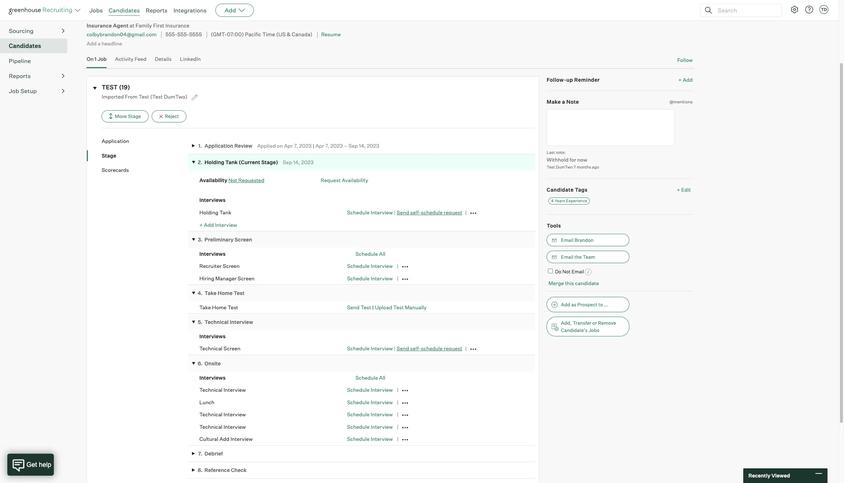 Task type: locate. For each thing, give the bounding box(es) containing it.
insurance down the jobs link
[[87, 22, 112, 29]]

1 horizontal spatial stage
[[128, 113, 141, 119]]

a left note
[[562, 99, 565, 105]]

add, transfer or remove candidate's jobs button
[[547, 317, 630, 336]]

0 horizontal spatial candidates link
[[9, 41, 65, 50]]

test down withhold
[[547, 165, 555, 170]]

1 vertical spatial self-
[[410, 345, 421, 352]]

1 technical interview from the top
[[199, 387, 246, 393]]

0 horizontal spatial availability
[[199, 177, 227, 183]]

reports
[[146, 7, 168, 14], [9, 72, 31, 80]]

1. application review applied on  apr 7, 2023 | apr 7, 2023 – sep 14, 2023
[[198, 142, 379, 149]]

insurance up 555-555-5555
[[165, 22, 190, 29]]

1 vertical spatial technical interview
[[199, 411, 246, 418]]

0 vertical spatial schedule interview | send self-schedule request
[[347, 209, 462, 215]]

request
[[444, 209, 462, 215], [444, 345, 462, 352]]

schedule interview | send self-schedule request
[[347, 209, 462, 215], [347, 345, 462, 352]]

add up on
[[87, 40, 97, 46]]

0 vertical spatial candidates
[[109, 7, 140, 14]]

1 horizontal spatial application
[[205, 142, 233, 149]]

tank
[[225, 159, 238, 165], [220, 209, 231, 215]]

technical interview up lunch
[[199, 387, 246, 393]]

7,
[[294, 142, 298, 149], [325, 142, 329, 149]]

home down manager
[[218, 290, 233, 296]]

send self-schedule request link
[[397, 209, 462, 215], [397, 345, 462, 352]]

0 vertical spatial sep
[[349, 142, 358, 149]]

0 vertical spatial technical interview
[[199, 387, 246, 393]]

0 vertical spatial +
[[679, 76, 682, 83]]

stage up scorecards
[[102, 152, 116, 159]]

integrations
[[174, 7, 207, 14]]

(gmt-
[[211, 31, 227, 38]]

1 horizontal spatial apr
[[315, 142, 324, 149]]

reports up first
[[146, 7, 168, 14]]

555- up linkedin
[[177, 31, 189, 38]]

0 horizontal spatial jobs
[[89, 7, 103, 14]]

0 horizontal spatial insurance
[[87, 22, 112, 29]]

remove
[[598, 320, 616, 326]]

job for job setup
[[9, 87, 19, 95]]

1 horizontal spatial insurance
[[165, 22, 190, 29]]

candidates link
[[109, 7, 140, 14], [9, 41, 65, 50]]

1 apr from the left
[[284, 142, 293, 149]]

brandon
[[87, 9, 120, 19], [575, 237, 594, 243]]

holding up + add interview link
[[199, 209, 219, 215]]

technical screen
[[199, 345, 241, 352]]

candidates up "agent"
[[109, 7, 140, 14]]

details
[[155, 56, 172, 62]]

1 vertical spatial home
[[212, 304, 227, 310]]

9 schedule interview link from the top
[[347, 436, 393, 442]]

candidate
[[547, 186, 574, 193]]

job left setup
[[9, 87, 19, 95]]

email inside button
[[561, 237, 574, 243]]

take down 4. at the bottom left of page
[[199, 304, 211, 310]]

3 schedule interview from the top
[[347, 387, 393, 393]]

test down hiring manager screen
[[234, 290, 245, 296]]

stage right move
[[128, 113, 141, 119]]

1 vertical spatial candidates
[[9, 42, 41, 50]]

interviews up holding tank
[[199, 197, 226, 203]]

note:
[[556, 150, 566, 155]]

3 schedule interview link from the top
[[347, 275, 393, 281]]

0 horizontal spatial stage
[[102, 152, 116, 159]]

brandon inside brandon colby insurance agent at family first insurance
[[87, 9, 120, 19]]

jobs
[[89, 7, 103, 14], [589, 327, 600, 333]]

0 vertical spatial request
[[444, 209, 462, 215]]

14, right –
[[359, 142, 366, 149]]

5 schedule interview link from the top
[[347, 387, 393, 393]]

1 request from the top
[[444, 209, 462, 215]]

2 technical interview from the top
[[199, 411, 246, 418]]

stage inside "move stage" button
[[128, 113, 141, 119]]

1 vertical spatial +
[[677, 186, 681, 193]]

add down holding tank
[[204, 222, 214, 228]]

1 vertical spatial reports link
[[9, 72, 65, 80]]

0 vertical spatial 14,
[[359, 142, 366, 149]]

merge
[[549, 280, 564, 286]]

follow-
[[547, 76, 567, 83]]

test (19)
[[102, 83, 130, 91]]

tank up + add interview
[[220, 209, 231, 215]]

0 vertical spatial not
[[229, 177, 237, 183]]

schedule all
[[356, 251, 386, 257], [356, 374, 386, 381]]

2 vertical spatial job
[[9, 87, 19, 95]]

cultural
[[199, 436, 218, 442]]

add left as
[[561, 302, 571, 307]]

555- left "5555"
[[165, 31, 177, 38]]

reports down pipeline
[[9, 72, 31, 80]]

first
[[153, 22, 164, 29]]

0 horizontal spatial a
[[98, 40, 101, 46]]

+ inside "link"
[[677, 186, 681, 193]]

add a headline
[[87, 40, 122, 46]]

experience
[[566, 198, 588, 203]]

1 horizontal spatial not
[[563, 269, 571, 274]]

sep right –
[[349, 142, 358, 149]]

2 vertical spatial send
[[397, 345, 409, 352]]

1 vertical spatial all
[[379, 374, 386, 381]]

6. onsite
[[198, 360, 221, 366]]

sep down 1. application review applied on  apr 7, 2023 | apr 7, 2023 – sep 14, 2023
[[283, 159, 292, 165]]

reports link
[[146, 7, 168, 14], [9, 72, 65, 80]]

not left "requested" at left top
[[229, 177, 237, 183]]

interviews up technical screen
[[199, 333, 226, 339]]

candidate tags
[[547, 186, 588, 193]]

reminder
[[575, 76, 600, 83]]

technical up 6. onsite
[[199, 345, 223, 352]]

1 horizontal spatial brandon
[[575, 237, 594, 243]]

0 vertical spatial schedule
[[421, 209, 443, 215]]

a
[[98, 40, 101, 46], [562, 99, 565, 105]]

1 7, from the left
[[294, 142, 298, 149]]

1 all from the top
[[379, 251, 386, 257]]

add right cultural
[[220, 436, 230, 442]]

screen
[[235, 236, 252, 242], [223, 263, 240, 269], [238, 275, 255, 281], [224, 345, 241, 352]]

2 request from the top
[[444, 345, 462, 352]]

1 vertical spatial schedule
[[421, 345, 443, 352]]

a left headline
[[98, 40, 101, 46]]

interviews up recruiter
[[199, 251, 226, 257]]

take
[[205, 290, 217, 296], [199, 304, 211, 310]]

withhold
[[547, 157, 569, 163]]

tank up availability not requested
[[225, 159, 238, 165]]

linkedin
[[180, 56, 201, 62]]

send for screen
[[397, 345, 409, 352]]

test right upload
[[394, 304, 404, 310]]

2 vertical spatial +
[[199, 222, 203, 228]]

email for email brandon
[[561, 237, 574, 243]]

or
[[593, 320, 597, 326]]

1 vertical spatial a
[[562, 99, 565, 105]]

screen down 5. technical interview
[[224, 345, 241, 352]]

1 schedule interview | send self-schedule request from the top
[[347, 209, 462, 215]]

application right the 1.
[[205, 142, 233, 149]]

candidates link up "agent"
[[109, 7, 140, 14]]

availability down "2."
[[199, 177, 227, 183]]

agent
[[113, 22, 129, 29]]

7, left –
[[325, 142, 329, 149]]

reports link up first
[[146, 7, 168, 14]]

send self-schedule request link for technical screen
[[397, 345, 462, 352]]

+ for + add interview
[[199, 222, 203, 228]]

years
[[555, 198, 565, 203]]

not
[[229, 177, 237, 183], [563, 269, 571, 274]]

None text field
[[547, 109, 675, 146]]

2 insurance from the left
[[165, 22, 190, 29]]

follow-up reminder
[[547, 76, 600, 83]]

jobs inside the add, transfer or remove candidate's jobs
[[589, 327, 600, 333]]

1 vertical spatial stage
[[102, 152, 116, 159]]

2 schedule interview link from the top
[[347, 263, 393, 269]]

2.
[[198, 159, 203, 165]]

7, right on
[[294, 142, 298, 149]]

2 vertical spatial email
[[572, 269, 584, 274]]

preliminary
[[205, 236, 234, 242]]

job for job dashboard
[[9, 12, 19, 19]]

take right 4. at the bottom left of page
[[205, 290, 217, 296]]

Search text field
[[716, 5, 776, 16]]

0 horizontal spatial application
[[102, 138, 129, 144]]

holding right "2."
[[205, 159, 224, 165]]

0 vertical spatial self-
[[410, 209, 421, 215]]

0 horizontal spatial not
[[229, 177, 237, 183]]

0 vertical spatial take
[[205, 290, 217, 296]]

technical up lunch
[[199, 387, 223, 393]]

send test | upload test manually
[[347, 304, 427, 310]]

email up the merge this candidate
[[572, 269, 584, 274]]

5. technical interview
[[198, 319, 253, 325]]

+ down follow link
[[679, 76, 682, 83]]

1 schedule interview link from the top
[[347, 209, 393, 215]]

edit
[[682, 186, 691, 193]]

schedule
[[347, 209, 370, 215], [356, 251, 378, 257], [347, 263, 370, 269], [347, 275, 370, 281], [347, 345, 370, 352], [356, 374, 378, 381], [347, 387, 370, 393], [347, 399, 370, 405], [347, 411, 370, 418], [347, 424, 370, 430], [347, 436, 370, 442]]

0 horizontal spatial 14,
[[293, 159, 300, 165]]

0 horizontal spatial brandon
[[87, 9, 120, 19]]

0 vertical spatial reports link
[[146, 7, 168, 14]]

1 self- from the top
[[410, 209, 421, 215]]

email inside button
[[561, 254, 574, 260]]

activity feed
[[115, 56, 147, 62]]

1 horizontal spatial jobs
[[589, 327, 600, 333]]

4
[[551, 198, 554, 203]]

schedule interview
[[347, 263, 393, 269], [347, 275, 393, 281], [347, 387, 393, 393], [347, 399, 393, 405], [347, 411, 393, 418], [347, 424, 393, 430], [347, 436, 393, 442]]

brandon up "agent"
[[87, 9, 120, 19]]

0 vertical spatial schedule all
[[356, 251, 386, 257]]

2 schedule all link from the top
[[356, 374, 386, 381]]

1 vertical spatial candidates link
[[9, 41, 65, 50]]

1
[[95, 56, 97, 62]]

schedule interview | send self-schedule request for holding tank
[[347, 209, 462, 215]]

1 vertical spatial schedule all link
[[356, 374, 386, 381]]

jobs down or
[[589, 327, 600, 333]]

1 horizontal spatial 7,
[[325, 142, 329, 149]]

4 interviews from the top
[[199, 374, 226, 381]]

1 vertical spatial email
[[561, 254, 574, 260]]

lunch
[[199, 399, 215, 405]]

applied
[[257, 142, 276, 149]]

1 vertical spatial schedule interview | send self-schedule request
[[347, 345, 462, 352]]

request for screen
[[444, 345, 462, 352]]

email
[[561, 237, 574, 243], [561, 254, 574, 260], [572, 269, 584, 274]]

2 all from the top
[[379, 374, 386, 381]]

email the team button
[[547, 251, 630, 263]]

0 horizontal spatial 7,
[[294, 142, 298, 149]]

0 vertical spatial schedule all link
[[356, 251, 386, 257]]

schedule all link
[[356, 251, 386, 257], [356, 374, 386, 381]]

1 vertical spatial send self-schedule request link
[[397, 345, 462, 352]]

add up 07:00)
[[225, 7, 236, 14]]

1 vertical spatial not
[[563, 269, 571, 274]]

2 vertical spatial technical interview
[[199, 424, 246, 430]]

email up the email the team
[[561, 237, 574, 243]]

2023 down 1. application review applied on  apr 7, 2023 | apr 7, 2023 – sep 14, 2023
[[301, 159, 314, 165]]

interviews down onsite
[[199, 374, 226, 381]]

details link
[[155, 56, 172, 66]]

1 horizontal spatial a
[[562, 99, 565, 105]]

job up sourcing
[[9, 12, 19, 19]]

0 vertical spatial tank
[[225, 159, 238, 165]]

2 schedule interview | send self-schedule request from the top
[[347, 345, 462, 352]]

0 vertical spatial reports
[[146, 7, 168, 14]]

email left the
[[561, 254, 574, 260]]

technical interview down lunch
[[199, 411, 246, 418]]

brandon up email the team button
[[575, 237, 594, 243]]

2 availability from the left
[[342, 177, 368, 183]]

all for 1st the schedule all link
[[379, 251, 386, 257]]

2 schedule from the top
[[421, 345, 443, 352]]

send self-schedule request link for holding tank
[[397, 209, 462, 215]]

1 vertical spatial schedule all
[[356, 374, 386, 381]]

merge this candidate link
[[549, 280, 599, 286]]

dashboard
[[20, 12, 51, 19]]

resume link
[[321, 31, 341, 38]]

7. debrief
[[198, 450, 223, 457]]

0 vertical spatial jobs
[[89, 7, 103, 14]]

0 vertical spatial email
[[561, 237, 574, 243]]

send
[[397, 209, 409, 215], [347, 304, 360, 310], [397, 345, 409, 352]]

candidates link up pipeline link
[[9, 41, 65, 50]]

1 vertical spatial reports
[[9, 72, 31, 80]]

apr right on
[[284, 142, 293, 149]]

note
[[567, 99, 579, 105]]

screen right manager
[[238, 275, 255, 281]]

technical down lunch
[[199, 411, 223, 418]]

1 vertical spatial jobs
[[589, 327, 600, 333]]

1 horizontal spatial reports
[[146, 7, 168, 14]]

14, down 1. application review applied on  apr 7, 2023 | apr 7, 2023 – sep 14, 2023
[[293, 159, 300, 165]]

7 schedule interview from the top
[[347, 436, 393, 442]]

cultural add interview
[[199, 436, 253, 442]]

technical interview up cultural add interview
[[199, 424, 246, 430]]

0 horizontal spatial reports link
[[9, 72, 65, 80]]

candidates down sourcing
[[9, 42, 41, 50]]

0 vertical spatial a
[[98, 40, 101, 46]]

jobs up add a headline
[[89, 7, 103, 14]]

test
[[102, 83, 118, 91]]

not right do
[[563, 269, 571, 274]]

test up 5. technical interview
[[228, 304, 238, 310]]

1 horizontal spatial availability
[[342, 177, 368, 183]]

1 schedule from the top
[[421, 209, 443, 215]]

apr left –
[[315, 142, 324, 149]]

a for make
[[562, 99, 565, 105]]

1 horizontal spatial candidates link
[[109, 7, 140, 14]]

2 interviews from the top
[[199, 251, 226, 257]]

5.
[[198, 319, 203, 325]]

0 horizontal spatial apr
[[284, 142, 293, 149]]

0 vertical spatial brandon
[[87, 9, 120, 19]]

screen right preliminary
[[235, 236, 252, 242]]

add, transfer or remove candidate's jobs
[[561, 320, 616, 333]]

technical up cultural
[[199, 424, 223, 430]]

2 self- from the top
[[410, 345, 421, 352]]

1 vertical spatial brandon
[[575, 237, 594, 243]]

home down 4. take home test
[[212, 304, 227, 310]]

6 schedule interview from the top
[[347, 424, 393, 430]]

3 interviews from the top
[[199, 333, 226, 339]]

canada)
[[292, 31, 313, 38]]

+ up 3.
[[199, 222, 203, 228]]

0 vertical spatial send self-schedule request link
[[397, 209, 462, 215]]

0 vertical spatial all
[[379, 251, 386, 257]]

up
[[567, 76, 573, 83]]

job right 1
[[98, 56, 107, 62]]

1 vertical spatial job
[[98, 56, 107, 62]]

headline
[[102, 40, 122, 46]]

2 send self-schedule request link from the top
[[397, 345, 462, 352]]

availability right request
[[342, 177, 368, 183]]

0 vertical spatial stage
[[128, 113, 141, 119]]

0 vertical spatial job
[[9, 12, 19, 19]]

add down follow link
[[683, 76, 693, 83]]

1 send self-schedule request link from the top
[[397, 209, 462, 215]]

1 vertical spatial sep
[[283, 159, 292, 165]]

(19)
[[119, 83, 130, 91]]

requested
[[238, 177, 264, 183]]

1 vertical spatial request
[[444, 345, 462, 352]]

1 vertical spatial holding
[[199, 209, 219, 215]]

application down move
[[102, 138, 129, 144]]

+ left edit
[[677, 186, 681, 193]]

recently
[[749, 473, 771, 479]]

+ for + edit
[[677, 186, 681, 193]]

0 vertical spatial send
[[397, 209, 409, 215]]

1 insurance from the left
[[87, 22, 112, 29]]

holding
[[205, 159, 224, 165], [199, 209, 219, 215]]

reports link up job setup link
[[9, 72, 65, 80]]

interview
[[371, 209, 393, 215], [215, 222, 237, 228], [371, 263, 393, 269], [371, 275, 393, 281], [230, 319, 253, 325], [371, 345, 393, 352], [224, 387, 246, 393], [371, 387, 393, 393], [371, 399, 393, 405], [224, 411, 246, 418], [371, 411, 393, 418], [224, 424, 246, 430], [371, 424, 393, 430], [231, 436, 253, 442], [371, 436, 393, 442]]



Task type: describe. For each thing, give the bounding box(es) containing it.
0 horizontal spatial reports
[[9, 72, 31, 80]]

8. reference check
[[198, 467, 247, 473]]

add inside popup button
[[225, 7, 236, 14]]

8.
[[198, 467, 203, 473]]

colbybrandon04@gmail.com
[[87, 31, 157, 38]]

1 schedule all from the top
[[356, 251, 386, 257]]

do not email
[[555, 269, 584, 274]]

family
[[136, 22, 152, 29]]

the
[[575, 254, 582, 260]]

2023 right –
[[367, 142, 379, 149]]

1 horizontal spatial sep
[[349, 142, 358, 149]]

1 schedule interview from the top
[[347, 263, 393, 269]]

add inside + add link
[[683, 76, 693, 83]]

schedule for tank
[[421, 209, 443, 215]]

at
[[130, 22, 135, 29]]

last note: withhold for now test dumtwo               7 months               ago
[[547, 150, 599, 170]]

technical for 8th schedule interview link
[[199, 424, 223, 430]]

2 schedule all from the top
[[356, 374, 386, 381]]

add inside add as prospect to ... button
[[561, 302, 571, 307]]

candidate
[[575, 280, 599, 286]]

request
[[321, 177, 341, 183]]

reject
[[165, 113, 179, 119]]

@mentions link
[[670, 98, 693, 105]]

viewed
[[772, 473, 790, 479]]

sourcing
[[9, 27, 34, 35]]

dumtwo)
[[164, 93, 187, 100]]

manager
[[215, 275, 237, 281]]

not for email
[[563, 269, 571, 274]]

2023 up sep 14, 2023
[[299, 142, 312, 149]]

sep 14, 2023
[[283, 159, 314, 165]]

07:00)
[[227, 31, 244, 38]]

3 technical interview from the top
[[199, 424, 246, 430]]

2023 left –
[[331, 142, 343, 149]]

7 schedule interview link from the top
[[347, 411, 393, 418]]

from
[[125, 93, 138, 100]]

self- for technical screen
[[410, 345, 421, 352]]

stage link
[[102, 152, 188, 159]]

merge this candidate
[[549, 280, 599, 286]]

1 availability from the left
[[199, 177, 227, 183]]

availability not requested
[[199, 177, 264, 183]]

schedule interview | send self-schedule request for technical screen
[[347, 345, 462, 352]]

all for 1st the schedule all link from the bottom of the page
[[379, 374, 386, 381]]

recruiter screen
[[199, 263, 240, 269]]

7.
[[198, 450, 202, 457]]

555-555-5555
[[165, 31, 202, 38]]

4 years experience
[[551, 198, 588, 203]]

Do Not Email checkbox
[[548, 269, 553, 273]]

2 555- from the left
[[177, 31, 189, 38]]

resume
[[321, 31, 341, 38]]

pacific
[[245, 31, 261, 38]]

4 schedule interview link from the top
[[347, 345, 393, 352]]

test inside last note: withhold for now test dumtwo               7 months               ago
[[547, 165, 555, 170]]

add as prospect to ...
[[561, 302, 609, 307]]

+ add interview
[[199, 222, 237, 228]]

1 horizontal spatial reports link
[[146, 7, 168, 14]]

td button
[[818, 4, 830, 15]]

technical down take home test
[[205, 319, 229, 325]]

5 schedule interview from the top
[[347, 411, 393, 418]]

activity
[[115, 56, 134, 62]]

2 apr from the left
[[315, 142, 324, 149]]

add button
[[216, 4, 254, 17]]

email the team
[[561, 254, 596, 260]]

dumtwo
[[556, 165, 573, 170]]

1 vertical spatial take
[[199, 304, 211, 310]]

0 vertical spatial candidates link
[[109, 7, 140, 14]]

move
[[115, 113, 127, 119]]

request for tank
[[444, 209, 462, 215]]

self- for holding tank
[[410, 209, 421, 215]]

recently viewed
[[749, 473, 790, 479]]

1 horizontal spatial candidates
[[109, 7, 140, 14]]

greenhouse recruiting image
[[9, 6, 75, 15]]

brandon inside button
[[575, 237, 594, 243]]

application link
[[102, 137, 188, 145]]

test left the (test
[[139, 93, 149, 100]]

debrief
[[205, 450, 223, 457]]

take home test
[[199, 304, 238, 310]]

1 horizontal spatial 14,
[[359, 142, 366, 149]]

1 interviews from the top
[[199, 197, 226, 203]]

add,
[[561, 320, 572, 326]]

a for add
[[98, 40, 101, 46]]

hiring
[[199, 275, 214, 281]]

@mentions
[[670, 99, 693, 104]]

pipeline link
[[9, 57, 65, 65]]

last
[[547, 150, 555, 155]]

1 vertical spatial send
[[347, 304, 360, 310]]

4 schedule interview from the top
[[347, 399, 393, 405]]

technical for fifth schedule interview link from the bottom of the page
[[199, 387, 223, 393]]

+ add
[[679, 76, 693, 83]]

colby
[[122, 9, 144, 19]]

...
[[604, 302, 609, 307]]

2. holding tank (current stage)
[[198, 159, 278, 165]]

4 years experience link
[[549, 198, 590, 205]]

1 vertical spatial tank
[[220, 209, 231, 215]]

jobs link
[[89, 7, 103, 14]]

send test link
[[347, 304, 371, 310]]

0 horizontal spatial candidates
[[9, 42, 41, 50]]

now
[[578, 157, 588, 163]]

(test
[[150, 93, 163, 100]]

move stage
[[115, 113, 141, 119]]

+ edit link
[[675, 185, 693, 194]]

feed
[[135, 56, 147, 62]]

on 1 job
[[87, 56, 107, 62]]

send for tank
[[397, 209, 409, 215]]

–
[[344, 142, 348, 149]]

+ for + add
[[679, 76, 682, 83]]

onsite
[[205, 360, 221, 366]]

team
[[583, 254, 596, 260]]

6 schedule interview link from the top
[[347, 399, 393, 405]]

request availability
[[321, 177, 368, 183]]

tags
[[575, 186, 588, 193]]

3.
[[198, 236, 203, 242]]

0 vertical spatial holding
[[205, 159, 224, 165]]

1 555- from the left
[[165, 31, 177, 38]]

8 schedule interview link from the top
[[347, 424, 393, 430]]

(gmt-07:00) pacific time (us & canada)
[[211, 31, 313, 38]]

1 vertical spatial 14,
[[293, 159, 300, 165]]

+ edit
[[677, 186, 691, 193]]

1 schedule all link from the top
[[356, 251, 386, 257]]

on
[[277, 142, 283, 149]]

(current
[[239, 159, 260, 165]]

configure image
[[791, 5, 799, 14]]

test left upload
[[361, 304, 371, 310]]

follow
[[678, 57, 693, 63]]

0 vertical spatial home
[[218, 290, 233, 296]]

manually
[[405, 304, 427, 310]]

ago
[[592, 165, 599, 170]]

not for requested
[[229, 177, 237, 183]]

7
[[574, 165, 576, 170]]

request availability button
[[321, 177, 368, 183]]

6.
[[198, 360, 203, 366]]

+ add link
[[679, 76, 693, 83]]

screen up hiring manager screen
[[223, 263, 240, 269]]

integrations link
[[174, 7, 207, 14]]

months
[[577, 165, 591, 170]]

2 schedule interview from the top
[[347, 275, 393, 281]]

activity feed link
[[115, 56, 147, 66]]

3. preliminary screen
[[198, 236, 252, 242]]

stage inside stage link
[[102, 152, 116, 159]]

recruiter
[[199, 263, 222, 269]]

technical for 7th schedule interview link
[[199, 411, 223, 418]]

schedule for screen
[[421, 345, 443, 352]]

scorecards link
[[102, 166, 188, 174]]

0 horizontal spatial sep
[[283, 159, 292, 165]]

technical for sixth schedule interview link from the bottom
[[199, 345, 223, 352]]

colbybrandon04@gmail.com link
[[87, 31, 157, 38]]

email for email the team
[[561, 254, 574, 260]]

holding tank
[[199, 209, 231, 215]]

2 7, from the left
[[325, 142, 329, 149]]



Task type: vqa. For each thing, say whether or not it's contained in the screenshot.
OFFER ACCEPTANCE
no



